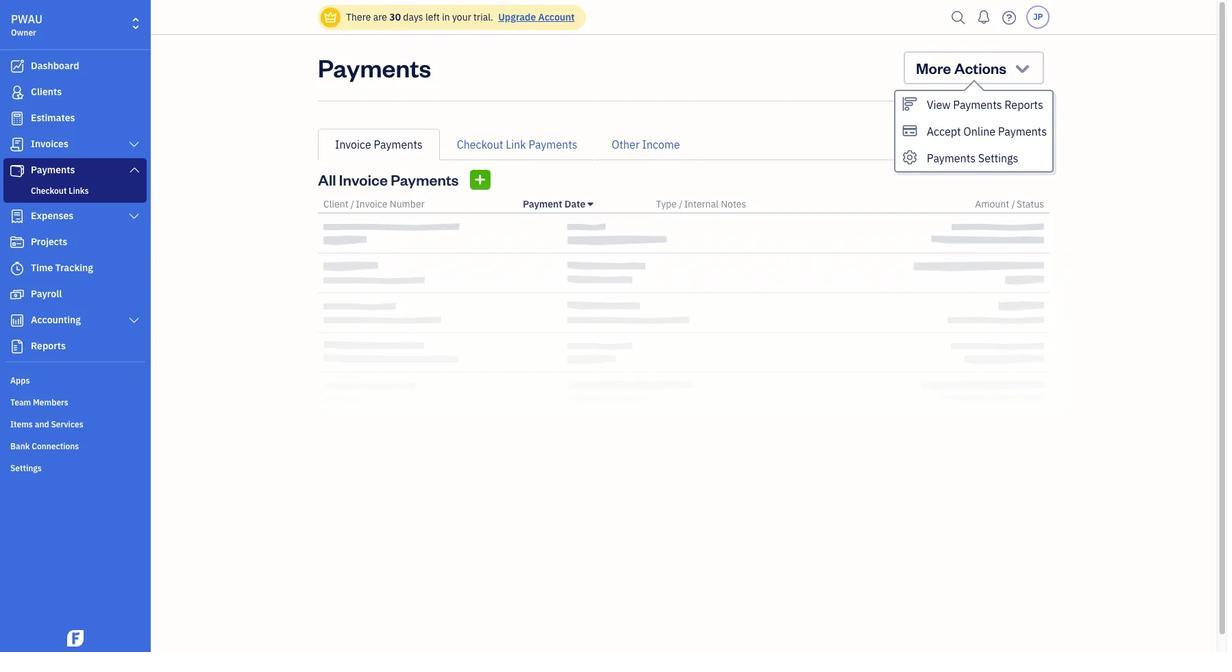Task type: locate. For each thing, give the bounding box(es) containing it.
chart image
[[9, 314, 25, 328]]

1 vertical spatial reports
[[31, 340, 66, 352]]

3 chevron large down image from the top
[[128, 315, 141, 326]]

chevron large down image
[[128, 139, 141, 150], [128, 165, 141, 175], [128, 315, 141, 326]]

0 vertical spatial settings
[[979, 151, 1019, 165]]

chevron large down image up chevron large down icon
[[128, 165, 141, 175]]

all invoice payments
[[318, 170, 459, 189]]

accounting link
[[3, 308, 147, 333]]

payments up accept online payments link
[[954, 98, 1003, 112]]

0 vertical spatial checkout
[[457, 138, 503, 151]]

2 horizontal spatial /
[[1012, 198, 1016, 210]]

invoice
[[335, 138, 371, 151], [339, 170, 388, 189], [356, 198, 388, 210]]

payment date
[[523, 198, 586, 210]]

bank
[[10, 441, 30, 452]]

timer image
[[9, 262, 25, 276]]

2 chevron large down image from the top
[[128, 165, 141, 175]]

items and services
[[10, 420, 83, 430]]

/ left status
[[1012, 198, 1016, 210]]

reports down accounting
[[31, 340, 66, 352]]

/
[[351, 198, 355, 210], [679, 198, 683, 210], [1012, 198, 1016, 210]]

estimates link
[[3, 106, 147, 131]]

accept online payments link
[[896, 118, 1053, 145]]

actions
[[955, 58, 1007, 77]]

payments settings
[[927, 151, 1019, 165]]

invoice up all
[[335, 138, 371, 151]]

estimates
[[31, 112, 75, 124]]

clients link
[[3, 80, 147, 105]]

payments right online
[[999, 125, 1047, 138]]

2 vertical spatial chevron large down image
[[128, 315, 141, 326]]

1 vertical spatial chevron large down image
[[128, 165, 141, 175]]

payments up checkout links
[[31, 164, 75, 176]]

30
[[390, 11, 401, 23]]

0 horizontal spatial /
[[351, 198, 355, 210]]

payment image
[[9, 164, 25, 178]]

0 vertical spatial reports
[[1005, 98, 1044, 112]]

clients
[[31, 86, 62, 98]]

freshbooks image
[[64, 631, 86, 647]]

payments
[[318, 51, 431, 84], [954, 98, 1003, 112], [999, 125, 1047, 138], [374, 138, 423, 151], [529, 138, 578, 151], [927, 151, 976, 165], [31, 164, 75, 176], [391, 170, 459, 189]]

type button
[[656, 198, 677, 210]]

apps link
[[3, 370, 147, 391]]

jp button
[[1027, 5, 1050, 29]]

payments up all invoice payments
[[374, 138, 423, 151]]

reports down chevrondown icon
[[1005, 98, 1044, 112]]

/ for internal
[[679, 198, 683, 210]]

owner
[[11, 27, 36, 38]]

0 vertical spatial chevron large down image
[[128, 139, 141, 150]]

1 vertical spatial settings
[[10, 463, 42, 474]]

in
[[442, 11, 450, 23]]

amount / status
[[976, 198, 1045, 210]]

time
[[31, 262, 53, 274]]

dashboard
[[31, 60, 79, 72]]

checkout links
[[31, 186, 89, 196]]

checkout link payments
[[457, 138, 578, 151]]

main element
[[0, 0, 185, 653]]

invoice up client / invoice number
[[339, 170, 388, 189]]

payments down are
[[318, 51, 431, 84]]

invoices
[[31, 138, 69, 150]]

1 horizontal spatial /
[[679, 198, 683, 210]]

1 vertical spatial checkout
[[31, 186, 67, 196]]

0 horizontal spatial settings
[[10, 463, 42, 474]]

report image
[[9, 340, 25, 354]]

checkout inside checkout links link
[[31, 186, 67, 196]]

2 vertical spatial invoice
[[356, 198, 388, 210]]

notes
[[721, 198, 747, 210]]

1 horizontal spatial checkout
[[457, 138, 503, 151]]

payroll link
[[3, 282, 147, 307]]

chevron large down image
[[128, 211, 141, 222]]

invoice down all invoice payments
[[356, 198, 388, 210]]

reports inside main element
[[31, 340, 66, 352]]

chevron large down image up payments link
[[128, 139, 141, 150]]

chevron large down image inside payments link
[[128, 165, 141, 175]]

dashboard image
[[9, 60, 25, 73]]

accept
[[927, 125, 961, 138]]

items and services link
[[3, 414, 147, 435]]

are
[[373, 11, 387, 23]]

checkout for checkout links
[[31, 186, 67, 196]]

reports link
[[3, 335, 147, 359]]

view payments reports link
[[896, 91, 1053, 118]]

0 horizontal spatial checkout
[[31, 186, 67, 196]]

settings
[[979, 151, 1019, 165], [10, 463, 42, 474]]

chevron large down image for payments
[[128, 165, 141, 175]]

expenses
[[31, 210, 74, 222]]

checkout up add a new payment image on the top left of page
[[457, 138, 503, 151]]

/ for status
[[1012, 198, 1016, 210]]

search image
[[948, 7, 970, 28]]

checkout link payments link
[[440, 129, 595, 160]]

checkout
[[457, 138, 503, 151], [31, 186, 67, 196]]

link
[[506, 138, 526, 151]]

1 horizontal spatial settings
[[979, 151, 1019, 165]]

0 horizontal spatial reports
[[31, 340, 66, 352]]

checkout up expenses
[[31, 186, 67, 196]]

type / internal notes
[[656, 198, 747, 210]]

settings down accept online payments
[[979, 151, 1019, 165]]

go to help image
[[999, 7, 1021, 28]]

1 / from the left
[[351, 198, 355, 210]]

tracking
[[55, 262, 93, 274]]

chevron large down image up reports link
[[128, 315, 141, 326]]

team members
[[10, 398, 68, 408]]

/ right the client
[[351, 198, 355, 210]]

chevron large down image inside invoices link
[[128, 139, 141, 150]]

payments up number
[[391, 170, 459, 189]]

2 / from the left
[[679, 198, 683, 210]]

3 / from the left
[[1012, 198, 1016, 210]]

/ right type
[[679, 198, 683, 210]]

settings inside main element
[[10, 463, 42, 474]]

accounting
[[31, 314, 81, 326]]

payments link
[[3, 158, 147, 183]]

view
[[927, 98, 951, 112]]

type
[[656, 198, 677, 210]]

1 chevron large down image from the top
[[128, 139, 141, 150]]

projects
[[31, 236, 67, 248]]

checkout inside checkout link payments link
[[457, 138, 503, 151]]

reports
[[1005, 98, 1044, 112], [31, 340, 66, 352]]

settings down bank
[[10, 463, 42, 474]]



Task type: vqa. For each thing, say whether or not it's contained in the screenshot.
Checkout related to Checkout Links
yes



Task type: describe. For each thing, give the bounding box(es) containing it.
payments inside main element
[[31, 164, 75, 176]]

there are 30 days left in your trial. upgrade account
[[346, 11, 575, 23]]

payment date button
[[523, 198, 594, 210]]

payment
[[523, 198, 563, 210]]

client
[[324, 198, 349, 210]]

/ for invoice
[[351, 198, 355, 210]]

connections
[[32, 441, 79, 452]]

settings link
[[3, 458, 147, 478]]

income
[[642, 138, 680, 151]]

projects link
[[3, 230, 147, 255]]

checkout links link
[[6, 183, 144, 199]]

amount button
[[976, 198, 1010, 210]]

bank connections link
[[3, 436, 147, 457]]

expenses link
[[3, 204, 147, 229]]

add a new payment image
[[474, 171, 487, 188]]

payments settings link
[[896, 145, 1053, 171]]

chevron large down image for invoices
[[128, 139, 141, 150]]

left
[[426, 11, 440, 23]]

more
[[917, 58, 952, 77]]

1 horizontal spatial reports
[[1005, 98, 1044, 112]]

other income link
[[595, 129, 697, 160]]

upgrade
[[498, 11, 536, 23]]

payments down accept
[[927, 151, 976, 165]]

links
[[69, 186, 89, 196]]

invoice image
[[9, 138, 25, 151]]

chevron large down image for accounting
[[128, 315, 141, 326]]

online
[[964, 125, 996, 138]]

time tracking
[[31, 262, 93, 274]]

status
[[1017, 198, 1045, 210]]

crown image
[[324, 10, 338, 24]]

accept online payments
[[927, 125, 1047, 138]]

more actions button
[[904, 51, 1045, 84]]

chevrondown image
[[1013, 58, 1032, 77]]

1 vertical spatial invoice
[[339, 170, 388, 189]]

expense image
[[9, 210, 25, 223]]

pwau
[[11, 12, 42, 26]]

money image
[[9, 288, 25, 302]]

payments right link
[[529, 138, 578, 151]]

client / invoice number
[[324, 198, 425, 210]]

other
[[612, 138, 640, 151]]

view payments reports
[[927, 98, 1044, 112]]

invoice payments link
[[318, 129, 440, 160]]

0 vertical spatial invoice
[[335, 138, 371, 151]]

account
[[539, 11, 575, 23]]

date
[[565, 198, 586, 210]]

invoice payments
[[335, 138, 423, 151]]

pwau owner
[[11, 12, 42, 38]]

services
[[51, 420, 83, 430]]

number
[[390, 198, 425, 210]]

upgrade account link
[[496, 11, 575, 23]]

apps
[[10, 376, 30, 386]]

time tracking link
[[3, 256, 147, 281]]

all
[[318, 170, 336, 189]]

dashboard link
[[3, 54, 147, 79]]

internal
[[684, 198, 719, 210]]

checkout for checkout link payments
[[457, 138, 503, 151]]

there
[[346, 11, 371, 23]]

items
[[10, 420, 33, 430]]

team members link
[[3, 392, 147, 413]]

caretdown image
[[588, 199, 594, 210]]

team
[[10, 398, 31, 408]]

days
[[403, 11, 423, 23]]

and
[[35, 420, 49, 430]]

your
[[452, 11, 471, 23]]

other income
[[612, 138, 680, 151]]

notifications image
[[973, 3, 995, 31]]

payroll
[[31, 288, 62, 300]]

estimate image
[[9, 112, 25, 125]]

bank connections
[[10, 441, 79, 452]]

more actions
[[917, 58, 1007, 77]]

jp
[[1034, 12, 1043, 22]]

amount
[[976, 198, 1010, 210]]

invoices link
[[3, 132, 147, 157]]

trial.
[[474, 11, 493, 23]]

members
[[33, 398, 68, 408]]

client image
[[9, 86, 25, 99]]

project image
[[9, 236, 25, 250]]



